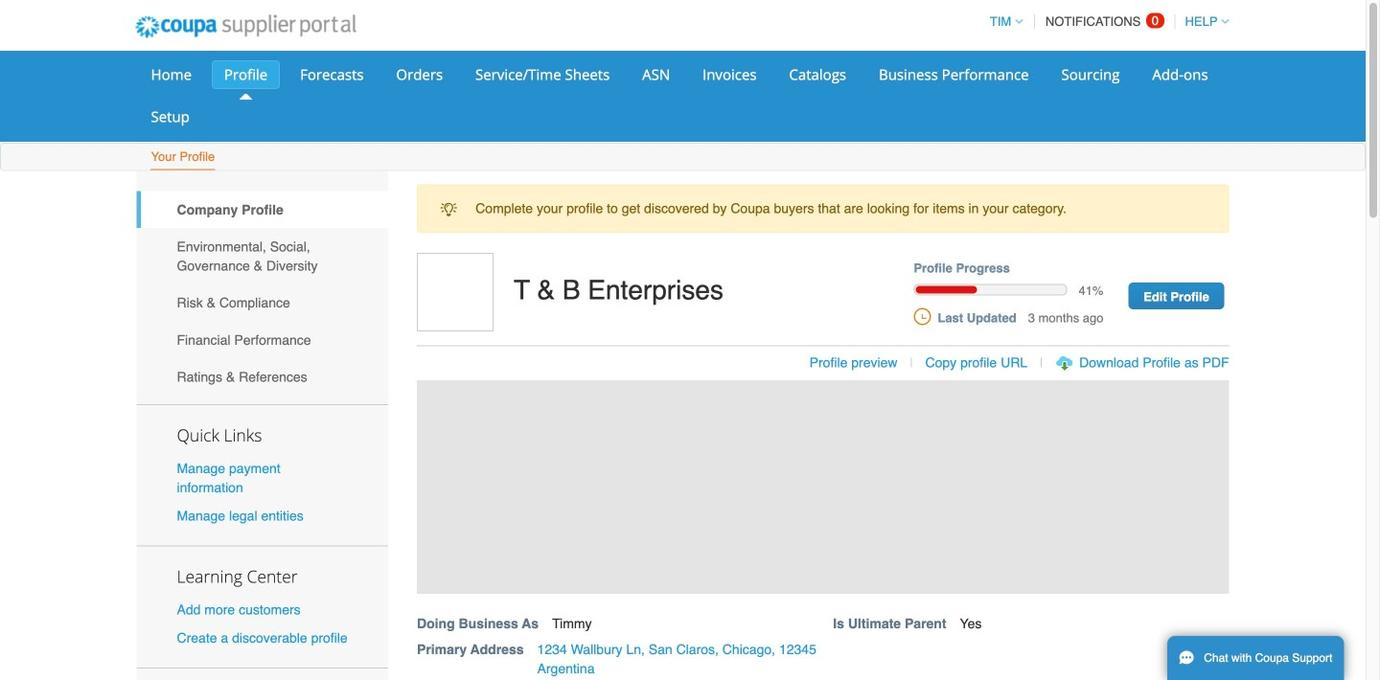 Task type: locate. For each thing, give the bounding box(es) containing it.
banner
[[410, 253, 1250, 681]]

navigation
[[981, 3, 1229, 40]]

coupa supplier portal image
[[122, 3, 369, 51]]

alert
[[417, 185, 1229, 233]]



Task type: describe. For each thing, give the bounding box(es) containing it.
t & b enterprises image
[[417, 253, 494, 332]]

background image
[[417, 381, 1229, 594]]



Task type: vqa. For each thing, say whether or not it's contained in the screenshot.
Background 'image'
yes



